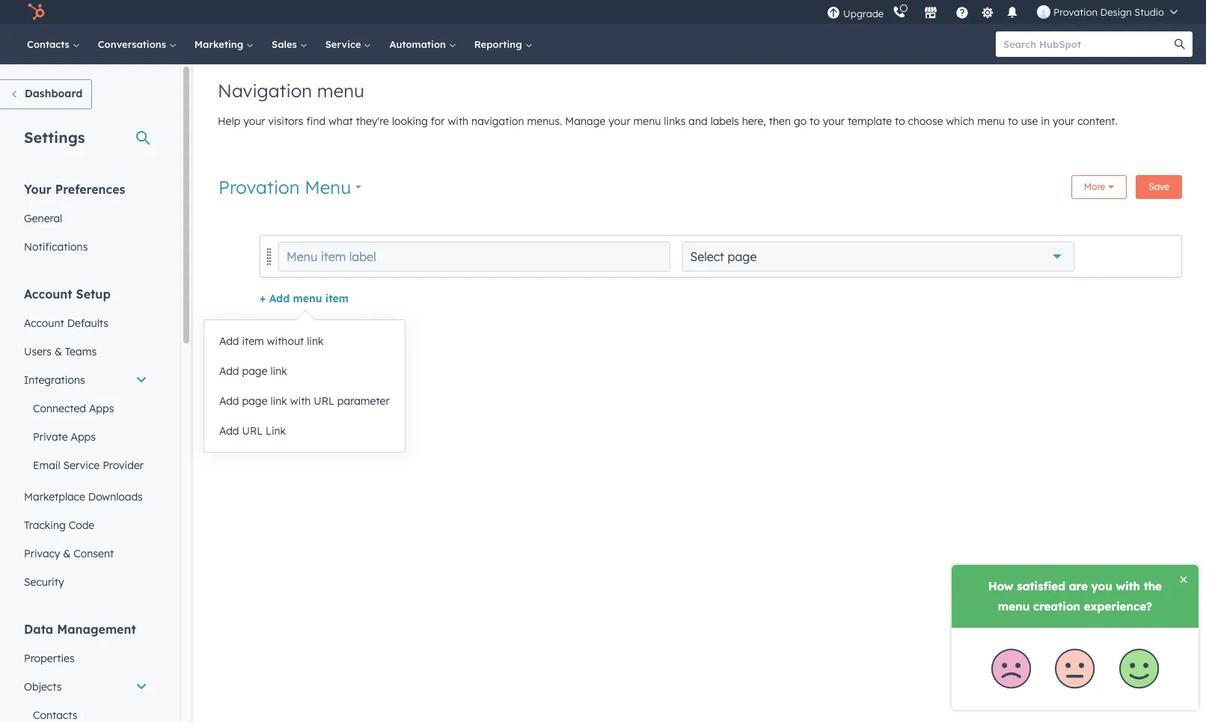 Task type: describe. For each thing, give the bounding box(es) containing it.
account defaults
[[24, 317, 108, 330]]

select page
[[690, 249, 757, 264]]

add for add url link
[[219, 424, 239, 438]]

general
[[24, 212, 62, 225]]

+ add menu item
[[260, 292, 349, 305]]

your preferences
[[24, 182, 125, 197]]

data
[[24, 622, 53, 637]]

Menu item label text field
[[278, 241, 670, 271]]

search image
[[1175, 39, 1186, 49]]

3 your from the left
[[823, 115, 845, 128]]

2 to from the left
[[895, 115, 905, 128]]

which
[[946, 115, 975, 128]]

add item without link button
[[204, 326, 405, 356]]

menus.
[[527, 115, 562, 128]]

menu left "links"
[[634, 115, 661, 128]]

0 vertical spatial link
[[307, 335, 324, 348]]

navigation
[[472, 115, 524, 128]]

notifications image
[[1006, 7, 1019, 20]]

your
[[24, 182, 52, 197]]

email service provider link
[[15, 451, 156, 480]]

use
[[1021, 115, 1038, 128]]

1 your from the left
[[243, 115, 265, 128]]

marketplace downloads link
[[15, 483, 156, 511]]

add for add item without link
[[219, 335, 239, 348]]

contacts link
[[18, 24, 89, 64]]

marketplaces button
[[915, 0, 947, 24]]

they're
[[356, 115, 389, 128]]

add item without link
[[219, 335, 324, 348]]

page for add page link
[[242, 365, 268, 378]]

management
[[57, 622, 136, 637]]

dashboard link
[[0, 79, 92, 109]]

code
[[69, 519, 94, 532]]

menu inside button
[[293, 292, 322, 305]]

dashboard
[[25, 87, 83, 100]]

choose
[[908, 115, 944, 128]]

data management element
[[15, 621, 156, 722]]

account setup element
[[15, 286, 156, 597]]

select
[[690, 249, 725, 264]]

marketing
[[194, 38, 246, 50]]

downloads
[[88, 490, 143, 504]]

security
[[24, 576, 64, 589]]

3 to from the left
[[1008, 115, 1018, 128]]

+
[[260, 292, 266, 305]]

account setup
[[24, 287, 111, 302]]

find
[[306, 115, 326, 128]]

menu right which on the right top of the page
[[978, 115, 1005, 128]]

tracking code link
[[15, 511, 156, 540]]

help your visitors find what they're looking for with navigation menus. manage your menu links and labels here, then go to your template to choose which menu to use in your content.
[[218, 115, 1118, 128]]

notifications
[[24, 240, 88, 254]]

settings image
[[981, 6, 994, 20]]

add page link
[[219, 365, 287, 378]]

0 vertical spatial item
[[325, 292, 349, 305]]

hubspot link
[[18, 3, 56, 21]]

conversations link
[[89, 24, 185, 64]]

menu containing provation design studio
[[826, 0, 1189, 24]]

help
[[218, 115, 240, 128]]

template
[[848, 115, 892, 128]]

content.
[[1078, 115, 1118, 128]]

visitors
[[268, 115, 304, 128]]

provation design studio button
[[1028, 0, 1187, 24]]

account for account defaults
[[24, 317, 64, 330]]

private
[[33, 430, 68, 444]]

marketplace downloads
[[24, 490, 143, 504]]

save button
[[1136, 175, 1183, 199]]

james peterson image
[[1037, 5, 1051, 19]]

your preferences element
[[15, 181, 156, 261]]

objects button
[[15, 673, 156, 701]]

sales
[[272, 38, 300, 50]]

provation menu button
[[218, 174, 362, 200]]

+ add menu item button
[[260, 290, 349, 308]]

provider
[[103, 459, 144, 472]]

help button
[[950, 0, 975, 24]]

calling icon button
[[887, 2, 912, 22]]

users
[[24, 345, 52, 359]]

integrations
[[24, 373, 85, 387]]

add page link with url parameter
[[219, 394, 390, 408]]

Search HubSpot search field
[[996, 31, 1180, 57]]

2 your from the left
[[609, 115, 631, 128]]

service inside "link"
[[325, 38, 364, 50]]

navigation menu
[[218, 79, 364, 102]]

save
[[1149, 181, 1170, 192]]

design
[[1101, 6, 1132, 18]]

then
[[769, 115, 791, 128]]

labels
[[711, 115, 739, 128]]

contacts
[[27, 38, 72, 50]]

looking
[[392, 115, 428, 128]]

more
[[1084, 181, 1106, 192]]

sales link
[[263, 24, 316, 64]]

links
[[664, 115, 686, 128]]

4 your from the left
[[1053, 115, 1075, 128]]

navigation
[[218, 79, 312, 102]]

url inside add url link button
[[242, 424, 263, 438]]

hubspot image
[[27, 3, 45, 21]]

privacy & consent
[[24, 547, 114, 561]]

settings
[[24, 128, 85, 147]]

consent
[[74, 547, 114, 561]]

connected apps link
[[15, 394, 156, 423]]



Task type: locate. For each thing, give the bounding box(es) containing it.
1 horizontal spatial to
[[895, 115, 905, 128]]

here,
[[742, 115, 766, 128]]

go
[[794, 115, 807, 128]]

add left the link in the left of the page
[[219, 424, 239, 438]]

0 horizontal spatial url
[[242, 424, 263, 438]]

provation inside provation menu popup button
[[219, 176, 300, 198]]

link up the link in the left of the page
[[271, 394, 287, 408]]

defaults
[[67, 317, 108, 330]]

account
[[24, 287, 72, 302], [24, 317, 64, 330]]

0 horizontal spatial to
[[810, 115, 820, 128]]

1 vertical spatial apps
[[71, 430, 96, 444]]

marketing link
[[185, 24, 263, 64]]

1 vertical spatial service
[[63, 459, 100, 472]]

link right without at the top left
[[307, 335, 324, 348]]

account up account defaults
[[24, 287, 72, 302]]

&
[[55, 345, 62, 359], [63, 547, 71, 561]]

1 vertical spatial item
[[242, 335, 264, 348]]

& right privacy
[[63, 547, 71, 561]]

properties link
[[15, 644, 156, 673]]

item up add page link
[[242, 335, 264, 348]]

page inside button
[[242, 365, 268, 378]]

connected
[[33, 402, 86, 415]]

0 horizontal spatial provation
[[219, 176, 300, 198]]

search button
[[1168, 31, 1193, 57]]

page for select page
[[728, 249, 757, 264]]

your right the in
[[1053, 115, 1075, 128]]

with inside button
[[290, 394, 311, 408]]

service inside 'account setup' element
[[63, 459, 100, 472]]

upgrade
[[844, 7, 884, 19]]

add right +
[[269, 292, 290, 305]]

with right for on the left top of page
[[448, 115, 469, 128]]

link inside button
[[271, 394, 287, 408]]

to left use
[[1008, 115, 1018, 128]]

users & teams
[[24, 345, 97, 359]]

provation inside provation design studio popup button
[[1054, 6, 1098, 18]]

notifications button
[[1000, 0, 1025, 24]]

0 horizontal spatial &
[[55, 345, 62, 359]]

1 account from the top
[[24, 287, 72, 302]]

settings link
[[978, 4, 997, 20]]

1 vertical spatial url
[[242, 424, 263, 438]]

apps down connected apps link
[[71, 430, 96, 444]]

menu
[[317, 79, 364, 102], [634, 115, 661, 128], [978, 115, 1005, 128], [293, 292, 322, 305]]

reporting link
[[465, 24, 542, 64]]

teams
[[65, 345, 97, 359]]

1 vertical spatial account
[[24, 317, 64, 330]]

menu up what at the left of page
[[317, 79, 364, 102]]

0 vertical spatial apps
[[89, 402, 114, 415]]

add for add page link with url parameter
[[219, 394, 239, 408]]

page for add page link with url parameter
[[242, 394, 268, 408]]

preferences
[[55, 182, 125, 197]]

item up the add item without link button
[[325, 292, 349, 305]]

item
[[325, 292, 349, 305], [242, 335, 264, 348]]

add up add page link
[[219, 335, 239, 348]]

marketplace
[[24, 490, 85, 504]]

0 horizontal spatial item
[[242, 335, 264, 348]]

service link
[[316, 24, 381, 64]]

1 horizontal spatial url
[[314, 394, 335, 408]]

1 horizontal spatial with
[[448, 115, 469, 128]]

add down add item without link
[[219, 365, 239, 378]]

link
[[266, 424, 286, 438]]

studio
[[1135, 6, 1165, 18]]

0 vertical spatial &
[[55, 345, 62, 359]]

1 horizontal spatial provation
[[1054, 6, 1098, 18]]

add inside add url link button
[[219, 424, 239, 438]]

& for users
[[55, 345, 62, 359]]

privacy
[[24, 547, 60, 561]]

more button
[[1072, 175, 1127, 199]]

connected apps
[[33, 402, 114, 415]]

automation
[[390, 38, 449, 50]]

add inside add page link button
[[219, 365, 239, 378]]

notifications link
[[15, 233, 156, 261]]

1 vertical spatial with
[[290, 394, 311, 408]]

0 vertical spatial url
[[314, 394, 335, 408]]

0 horizontal spatial service
[[63, 459, 100, 472]]

privacy & consent link
[[15, 540, 156, 568]]

automation link
[[381, 24, 465, 64]]

and
[[689, 115, 708, 128]]

2 vertical spatial page
[[242, 394, 268, 408]]

0 vertical spatial with
[[448, 115, 469, 128]]

page down add page link
[[242, 394, 268, 408]]

tracking
[[24, 519, 66, 532]]

to left choose
[[895, 115, 905, 128]]

manage
[[565, 115, 606, 128]]

0 vertical spatial provation
[[1054, 6, 1098, 18]]

service right the sales link
[[325, 38, 364, 50]]

page inside popup button
[[728, 249, 757, 264]]

apps for private apps
[[71, 430, 96, 444]]

setup
[[76, 287, 111, 302]]

with down add page link button
[[290, 394, 311, 408]]

1 horizontal spatial item
[[325, 292, 349, 305]]

& for privacy
[[63, 547, 71, 561]]

apps
[[89, 402, 114, 415], [71, 430, 96, 444]]

conversations
[[98, 38, 169, 50]]

parameter
[[337, 394, 390, 408]]

for
[[431, 115, 445, 128]]

email
[[33, 459, 60, 472]]

tracking code
[[24, 519, 94, 532]]

page right select
[[728, 249, 757, 264]]

link down without at the top left
[[271, 365, 287, 378]]

security link
[[15, 568, 156, 597]]

account inside account defaults link
[[24, 317, 64, 330]]

1 to from the left
[[810, 115, 820, 128]]

menu
[[305, 176, 351, 198]]

select page button
[[682, 241, 1075, 271]]

provation left menu
[[219, 176, 300, 198]]

provation
[[1054, 6, 1098, 18], [219, 176, 300, 198]]

private apps link
[[15, 423, 156, 451]]

apps down integrations button
[[89, 402, 114, 415]]

general link
[[15, 204, 156, 233]]

& right users
[[55, 345, 62, 359]]

objects
[[24, 680, 62, 694]]

help image
[[956, 7, 969, 20]]

0 vertical spatial account
[[24, 287, 72, 302]]

add url link
[[219, 424, 286, 438]]

with
[[448, 115, 469, 128], [290, 394, 311, 408]]

link for add page link with url parameter
[[271, 394, 287, 408]]

url down add page link button
[[314, 394, 335, 408]]

add inside add page link with url parameter button
[[219, 394, 239, 408]]

add inside + add menu item button
[[269, 292, 290, 305]]

1 vertical spatial page
[[242, 365, 268, 378]]

data management
[[24, 622, 136, 637]]

2 account from the top
[[24, 317, 64, 330]]

service
[[325, 38, 364, 50], [63, 459, 100, 472]]

1 vertical spatial &
[[63, 547, 71, 561]]

account up users
[[24, 317, 64, 330]]

page
[[728, 249, 757, 264], [242, 365, 268, 378], [242, 394, 268, 408]]

1 horizontal spatial &
[[63, 547, 71, 561]]

add for add page link
[[219, 365, 239, 378]]

url inside add page link with url parameter button
[[314, 394, 335, 408]]

to right go
[[810, 115, 820, 128]]

1 vertical spatial provation
[[219, 176, 300, 198]]

provation design studio
[[1054, 6, 1165, 18]]

url left the link in the left of the page
[[242, 424, 263, 438]]

what
[[329, 115, 353, 128]]

calling icon image
[[893, 6, 906, 19]]

marketplaces image
[[924, 7, 938, 20]]

1 vertical spatial link
[[271, 365, 287, 378]]

properties
[[24, 652, 75, 665]]

provation right james peterson "image"
[[1054, 6, 1098, 18]]

page inside button
[[242, 394, 268, 408]]

link for add page link
[[271, 365, 287, 378]]

provation for provation design studio
[[1054, 6, 1098, 18]]

upgrade image
[[827, 6, 841, 20]]

provation menu
[[219, 176, 351, 198]]

email service provider
[[33, 459, 144, 472]]

reporting
[[474, 38, 525, 50]]

users & teams link
[[15, 338, 156, 366]]

add
[[269, 292, 290, 305], [219, 335, 239, 348], [219, 365, 239, 378], [219, 394, 239, 408], [219, 424, 239, 438]]

add up add url link
[[219, 394, 239, 408]]

add inside the add item without link button
[[219, 335, 239, 348]]

page down add item without link
[[242, 365, 268, 378]]

menu
[[826, 0, 1189, 24]]

0 vertical spatial service
[[325, 38, 364, 50]]

your right manage
[[609, 115, 631, 128]]

account for account setup
[[24, 287, 72, 302]]

2 vertical spatial link
[[271, 394, 287, 408]]

0 horizontal spatial with
[[290, 394, 311, 408]]

your right help
[[243, 115, 265, 128]]

integrations button
[[15, 366, 156, 394]]

1 horizontal spatial service
[[325, 38, 364, 50]]

2 horizontal spatial to
[[1008, 115, 1018, 128]]

service down private apps link in the left of the page
[[63, 459, 100, 472]]

menu up the add item without link button
[[293, 292, 322, 305]]

apps for connected apps
[[89, 402, 114, 415]]

0 vertical spatial page
[[728, 249, 757, 264]]

provation for provation menu
[[219, 176, 300, 198]]

your right go
[[823, 115, 845, 128]]



Task type: vqa. For each thing, say whether or not it's contained in the screenshot.
the General link
yes



